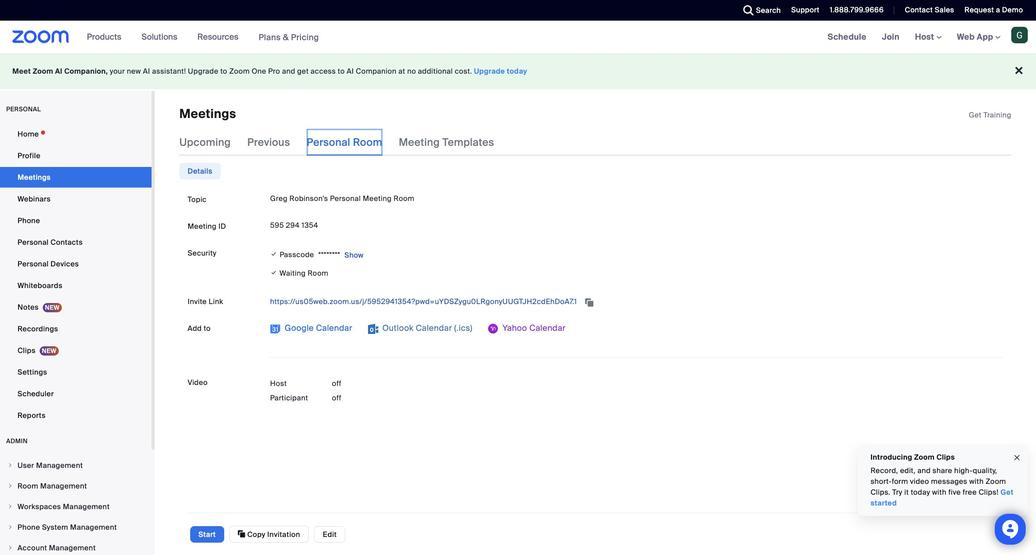Task type: vqa. For each thing, say whether or not it's contained in the screenshot.
Recordings
yes



Task type: locate. For each thing, give the bounding box(es) containing it.
home
[[18, 129, 39, 139]]

1 phone from the top
[[18, 216, 40, 225]]

zoom logo image
[[12, 30, 69, 43]]

clips.
[[871, 488, 891, 497]]

zoom left one
[[229, 67, 250, 76]]

management up 'workspaces management'
[[40, 482, 87, 491]]

companion
[[356, 67, 397, 76]]

right image
[[7, 463, 13, 469]]

show button
[[341, 247, 364, 264]]

1 vertical spatial today
[[911, 488, 931, 497]]

0 horizontal spatial meetings
[[18, 173, 51, 182]]

0 vertical spatial and
[[282, 67, 296, 76]]

and inside record, edit, and share high-quality, short-form video messages with zoom clips. try it today with five free clips!
[[918, 466, 931, 476]]

host element
[[332, 379, 394, 389], [332, 393, 394, 404]]

right image
[[7, 483, 13, 490], [7, 504, 13, 510], [7, 525, 13, 531], [7, 545, 13, 551]]

2 calendar from the left
[[416, 323, 452, 334]]

join link
[[875, 21, 908, 54]]

1 vertical spatial get
[[1001, 488, 1014, 497]]

0 vertical spatial get
[[970, 110, 982, 120]]

management down room management menu item
[[63, 502, 110, 512]]

outlook calendar (.ics) link
[[368, 321, 473, 337]]

1 horizontal spatial ai
[[143, 67, 150, 76]]

clips up share
[[937, 453, 956, 462]]

calendar down https://us05web.zoom.us/j/5952941354?pwd=uydszygu0lrgonyuugtjh2cdehdoa7.1 "link"
[[416, 323, 452, 334]]

off for participant
[[332, 394, 342, 403]]

system
[[42, 523, 68, 532]]

1 horizontal spatial meetings
[[180, 106, 236, 122]]

right image inside phone system management menu item
[[7, 525, 13, 531]]

upgrade right cost.
[[474, 67, 505, 76]]

additional
[[418, 67, 453, 76]]

btn image left the google
[[270, 324, 281, 334]]

video
[[188, 378, 208, 388]]

0 horizontal spatial calendar
[[316, 323, 353, 334]]

0 horizontal spatial btn image
[[270, 324, 281, 334]]

https://us05web.zoom.us/j/5952941354?pwd=uydszygu0lrgonyuugtjh2cdehdoa7.1 application
[[270, 294, 1004, 310]]

1 horizontal spatial btn image
[[488, 324, 499, 334]]

started
[[871, 499, 898, 508]]

contact sales link
[[898, 0, 958, 21], [906, 5, 955, 14]]

1 horizontal spatial today
[[911, 488, 931, 497]]

and left "get"
[[282, 67, 296, 76]]

details
[[188, 167, 213, 176]]

1 host element from the top
[[332, 379, 394, 389]]

upgrade
[[188, 67, 219, 76], [474, 67, 505, 76]]

resources button
[[198, 21, 243, 54]]

sales
[[936, 5, 955, 14]]

get
[[970, 110, 982, 120], [1001, 488, 1014, 497]]

0 horizontal spatial clips
[[18, 346, 36, 355]]

support link
[[784, 0, 823, 21], [792, 5, 820, 14]]

banner
[[0, 21, 1037, 54]]

off for host
[[332, 379, 342, 389]]

0 horizontal spatial today
[[507, 67, 528, 76]]

checked image left waiting
[[270, 268, 278, 279]]

personal for personal contacts
[[18, 238, 49, 247]]

2 right image from the top
[[7, 504, 13, 510]]

solutions button
[[142, 21, 182, 54]]

1 horizontal spatial to
[[220, 67, 228, 76]]

zoom up the clips!
[[986, 477, 1007, 486]]

1 vertical spatial meeting
[[363, 194, 392, 203]]

admin menu menu
[[0, 456, 152, 556]]

0 horizontal spatial get
[[970, 110, 982, 120]]

video
[[911, 477, 930, 486]]

management down phone system management menu item
[[49, 544, 96, 553]]

whiteboards
[[18, 281, 63, 290]]

to right add in the left of the page
[[204, 324, 211, 333]]

meetings
[[180, 106, 236, 122], [18, 173, 51, 182]]

right image left the workspaces
[[7, 504, 13, 510]]

google calendar
[[283, 323, 353, 334]]

2 horizontal spatial calendar
[[530, 323, 566, 334]]

companion,
[[64, 67, 108, 76]]

clips
[[18, 346, 36, 355], [937, 453, 956, 462]]

room management menu item
[[0, 477, 152, 496]]

at
[[399, 67, 406, 76]]

0 horizontal spatial host
[[270, 379, 287, 389]]

upcoming
[[180, 136, 231, 149]]

phone link
[[0, 210, 152, 231]]

1 horizontal spatial get
[[1001, 488, 1014, 497]]

room
[[353, 136, 383, 149], [394, 194, 415, 203], [308, 269, 329, 278], [18, 482, 38, 491]]

profile link
[[0, 145, 152, 166]]

to right access at the left
[[338, 67, 345, 76]]

right image for account management
[[7, 545, 13, 551]]

phone down the webinars on the top left of the page
[[18, 216, 40, 225]]

btn image left yahoo at bottom
[[488, 324, 499, 334]]

upgrade down product information navigation
[[188, 67, 219, 76]]

1 horizontal spatial meeting
[[363, 194, 392, 203]]

topic element
[[270, 192, 1004, 207]]

personal inside topic element
[[330, 194, 361, 203]]

1 ai from the left
[[55, 67, 62, 76]]

2 vertical spatial meeting
[[188, 222, 217, 231]]

calendar for google
[[316, 323, 353, 334]]

calendar for yahoo
[[530, 323, 566, 334]]

1 vertical spatial off
[[332, 394, 342, 403]]

start
[[199, 530, 216, 539]]

assistant!
[[152, 67, 186, 76]]

meetings up the webinars on the top left of the page
[[18, 173, 51, 182]]

management up room management
[[36, 461, 83, 470]]

2 off from the top
[[332, 394, 342, 403]]

personal inside tabs of meeting 'tab list'
[[307, 136, 351, 149]]

clips up settings
[[18, 346, 36, 355]]

meeting
[[399, 136, 440, 149], [363, 194, 392, 203], [188, 222, 217, 231]]

edit
[[323, 530, 337, 539]]

id
[[219, 222, 226, 231]]

free
[[964, 488, 978, 497]]

get inside get started
[[1001, 488, 1014, 497]]

0 vertical spatial host element
[[332, 379, 394, 389]]

host up participant
[[270, 379, 287, 389]]

management up the account management menu item
[[70, 523, 117, 532]]

checked image
[[270, 249, 278, 260], [270, 268, 278, 279]]

right image left account
[[7, 545, 13, 551]]

personal menu menu
[[0, 124, 152, 427]]

0 horizontal spatial upgrade
[[188, 67, 219, 76]]

personal for personal room
[[307, 136, 351, 149]]

calendar right yahoo at bottom
[[530, 323, 566, 334]]

pricing
[[291, 32, 319, 43]]

right image down right icon
[[7, 483, 13, 490]]

previous
[[248, 136, 290, 149]]

room inside tabs of meeting 'tab list'
[[353, 136, 383, 149]]

1 upgrade from the left
[[188, 67, 219, 76]]

host inside meetings navigation
[[916, 31, 937, 42]]

outlook calendar (.ics)
[[380, 323, 473, 334]]

1 vertical spatial meetings
[[18, 173, 51, 182]]

btn image inside google calendar link
[[270, 324, 281, 334]]

to
[[220, 67, 228, 76], [338, 67, 345, 76], [204, 324, 211, 333]]

1 right image from the top
[[7, 483, 13, 490]]

off
[[332, 379, 342, 389], [332, 394, 342, 403]]

btn image inside the yahoo calendar link
[[488, 324, 499, 334]]

personal contacts link
[[0, 232, 152, 253]]

meetings up upcoming
[[180, 106, 236, 122]]

today inside the meet zoom ai companion, "footer"
[[507, 67, 528, 76]]

with down messages
[[933, 488, 947, 497]]

2 checked image from the top
[[270, 268, 278, 279]]

right image inside workspaces management menu item
[[7, 504, 13, 510]]

1 calendar from the left
[[316, 323, 353, 334]]

your
[[110, 67, 125, 76]]

1 vertical spatial clips
[[937, 453, 956, 462]]

meeting inside 'tab list'
[[399, 136, 440, 149]]

plans & pricing link
[[259, 32, 319, 43], [259, 32, 319, 43]]

high-
[[955, 466, 974, 476]]

right image inside room management menu item
[[7, 483, 13, 490]]

user
[[18, 461, 34, 470]]

1 vertical spatial host element
[[332, 393, 394, 404]]

introducing zoom clips
[[871, 453, 956, 462]]

add to element
[[270, 321, 1004, 347]]

devices
[[51, 259, 79, 269]]

2 horizontal spatial ai
[[347, 67, 354, 76]]

********
[[319, 250, 341, 260]]

right image left system
[[7, 525, 13, 531]]

get right the clips!
[[1001, 488, 1014, 497]]

0 vertical spatial off
[[332, 379, 342, 389]]

0 vertical spatial clips
[[18, 346, 36, 355]]

calendar right the google
[[316, 323, 353, 334]]

0 vertical spatial checked image
[[270, 249, 278, 260]]

2 host element from the top
[[332, 393, 394, 404]]

yahoo calendar link
[[488, 321, 566, 337]]

1 vertical spatial with
[[933, 488, 947, 497]]

show
[[345, 251, 364, 260]]

0 vertical spatial meetings
[[180, 106, 236, 122]]

1 horizontal spatial upgrade
[[474, 67, 505, 76]]

1 off from the top
[[332, 379, 342, 389]]

user management menu item
[[0, 456, 152, 476]]

profile
[[18, 151, 40, 160]]

management
[[36, 461, 83, 470], [40, 482, 87, 491], [63, 502, 110, 512], [70, 523, 117, 532], [49, 544, 96, 553]]

1 vertical spatial checked image
[[270, 268, 278, 279]]

get for get started
[[1001, 488, 1014, 497]]

ai
[[55, 67, 62, 76], [143, 67, 150, 76], [347, 67, 354, 76]]

topic
[[188, 195, 207, 204]]

add
[[188, 324, 202, 333]]

1 horizontal spatial clips
[[937, 453, 956, 462]]

messages
[[932, 477, 968, 486]]

btn image
[[368, 324, 378, 334]]

user management
[[18, 461, 83, 470]]

waiting
[[280, 269, 306, 278]]

1 btn image from the left
[[270, 324, 281, 334]]

1.888.799.9666 button
[[823, 0, 887, 21], [830, 5, 884, 14]]

close image
[[1014, 452, 1022, 464]]

cost.
[[455, 67, 472, 76]]

settings link
[[0, 362, 152, 383]]

with up free
[[970, 477, 984, 486]]

ai right new on the top left of page
[[143, 67, 150, 76]]

1 vertical spatial host
[[270, 379, 287, 389]]

schedule link
[[821, 21, 875, 54]]

595 294 1354
[[270, 221, 318, 230]]

contact sales
[[906, 5, 955, 14]]

security
[[188, 249, 217, 258]]

scheduler
[[18, 389, 54, 399]]

one
[[252, 67, 267, 76]]

management for user management
[[36, 461, 83, 470]]

phone up account
[[18, 523, 40, 532]]

ai left companion,
[[55, 67, 62, 76]]

get started
[[871, 488, 1014, 508]]

0 horizontal spatial with
[[933, 488, 947, 497]]

1 horizontal spatial with
[[970, 477, 984, 486]]

2 phone from the top
[[18, 523, 40, 532]]

3 right image from the top
[[7, 525, 13, 531]]

personal room
[[307, 136, 383, 149]]

phone inside menu item
[[18, 523, 40, 532]]

details tab
[[180, 163, 221, 180]]

room inside room management menu item
[[18, 482, 38, 491]]

room inside topic element
[[394, 194, 415, 203]]

get left 'training' in the right of the page
[[970, 110, 982, 120]]

1 horizontal spatial host
[[916, 31, 937, 42]]

to down 'resources' dropdown button
[[220, 67, 228, 76]]

checked image left passcode
[[270, 249, 278, 260]]

0 vertical spatial meeting
[[399, 136, 440, 149]]

3 calendar from the left
[[530, 323, 566, 334]]

management for room management
[[40, 482, 87, 491]]

get for get training
[[970, 110, 982, 120]]

and up video
[[918, 466, 931, 476]]

right image inside the account management menu item
[[7, 545, 13, 551]]

yahoo
[[503, 323, 528, 334]]

right image for workspaces management
[[7, 504, 13, 510]]

1 horizontal spatial calendar
[[416, 323, 452, 334]]

1 vertical spatial and
[[918, 466, 931, 476]]

management inside menu item
[[63, 502, 110, 512]]

zoom right meet
[[33, 67, 53, 76]]

2 horizontal spatial meeting
[[399, 136, 440, 149]]

pro
[[268, 67, 280, 76]]

btn image
[[270, 324, 281, 334], [488, 324, 499, 334]]

ai left companion
[[347, 67, 354, 76]]

0 vertical spatial today
[[507, 67, 528, 76]]

0 horizontal spatial meeting
[[188, 222, 217, 231]]

recordings
[[18, 324, 58, 334]]

calendar
[[316, 323, 353, 334], [416, 323, 452, 334], [530, 323, 566, 334]]

banner containing products
[[0, 21, 1037, 54]]

1 horizontal spatial and
[[918, 466, 931, 476]]

2 btn image from the left
[[488, 324, 499, 334]]

0 horizontal spatial and
[[282, 67, 296, 76]]

phone inside personal menu menu
[[18, 216, 40, 225]]

4 right image from the top
[[7, 545, 13, 551]]

btn image for yahoo calendar
[[488, 324, 499, 334]]

clips inside personal menu menu
[[18, 346, 36, 355]]

management inside menu item
[[70, 523, 117, 532]]

1 vertical spatial phone
[[18, 523, 40, 532]]

phone system management menu item
[[0, 518, 152, 538]]

0 vertical spatial phone
[[18, 216, 40, 225]]

0 horizontal spatial ai
[[55, 67, 62, 76]]

host down contact sales at the right top
[[916, 31, 937, 42]]

0 vertical spatial host
[[916, 31, 937, 42]]



Task type: describe. For each thing, give the bounding box(es) containing it.
2 upgrade from the left
[[474, 67, 505, 76]]

invitation
[[268, 530, 300, 540]]

reports
[[18, 411, 46, 420]]

a
[[997, 5, 1001, 14]]

today inside record, edit, and share high-quality, short-form video messages with zoom clips. try it today with five free clips!
[[911, 488, 931, 497]]

zoom inside record, edit, and share high-quality, short-form video messages with zoom clips. try it today with five free clips!
[[986, 477, 1007, 486]]

(.ics)
[[455, 323, 473, 334]]

product information navigation
[[79, 21, 327, 54]]

add to
[[188, 324, 211, 333]]

webinars link
[[0, 189, 152, 209]]

app
[[978, 31, 994, 42]]

personal contacts
[[18, 238, 83, 247]]

search button
[[736, 0, 784, 21]]

management for workspaces management
[[63, 502, 110, 512]]

reports link
[[0, 405, 152, 426]]

robinson's
[[290, 194, 328, 203]]

phone for phone system management
[[18, 523, 40, 532]]

yahoo calendar
[[501, 323, 566, 334]]

get training
[[970, 110, 1012, 120]]

3 ai from the left
[[347, 67, 354, 76]]

room management
[[18, 482, 87, 491]]

quality,
[[974, 466, 998, 476]]

host element for participant
[[332, 393, 394, 404]]

right image for room management
[[7, 483, 13, 490]]

solutions
[[142, 31, 178, 42]]

products button
[[87, 21, 126, 54]]

passcode ******** show
[[280, 250, 364, 260]]

meetings navigation
[[821, 21, 1037, 54]]

0 horizontal spatial to
[[204, 324, 211, 333]]

1.888.799.9666
[[830, 5, 884, 14]]

and inside the meet zoom ai companion, "footer"
[[282, 67, 296, 76]]

form
[[893, 477, 909, 486]]

web app button
[[958, 31, 1001, 42]]

meet zoom ai companion, your new ai assistant! upgrade to zoom one pro and get access to ai companion at no additional cost. upgrade today
[[12, 67, 528, 76]]

notes link
[[0, 297, 152, 318]]

management for account management
[[49, 544, 96, 553]]

demo
[[1003, 5, 1024, 14]]

search
[[757, 6, 782, 15]]

595
[[270, 221, 284, 230]]

&
[[283, 32, 289, 43]]

294
[[286, 221, 300, 230]]

https://us05web.zoom.us/j/5952941354?pwd=uydszygu0lrgonyuugtjh2cdehdoa7.1 link
[[270, 297, 579, 307]]

notes
[[18, 303, 39, 312]]

https://us05web.zoom.us/j/5952941354?pwd=uydszygu0lrgonyuugtjh2cdehdoa7.1
[[270, 297, 579, 307]]

host button
[[916, 31, 942, 42]]

get
[[297, 67, 309, 76]]

host element for host
[[332, 379, 394, 389]]

copy url image
[[585, 299, 595, 306]]

google calendar link
[[270, 321, 353, 337]]

edit,
[[901, 466, 916, 476]]

participant
[[270, 394, 308, 403]]

2 ai from the left
[[143, 67, 150, 76]]

get training link
[[970, 110, 1012, 120]]

meeting templates
[[399, 136, 495, 149]]

personal devices link
[[0, 254, 152, 274]]

meeting inside topic element
[[363, 194, 392, 203]]

contacts
[[51, 238, 83, 247]]

record,
[[871, 466, 899, 476]]

outlook
[[383, 323, 414, 334]]

btn image for google calendar
[[270, 324, 281, 334]]

copy image
[[238, 530, 246, 539]]

get started link
[[871, 488, 1014, 508]]

2 horizontal spatial to
[[338, 67, 345, 76]]

invite
[[188, 297, 207, 307]]

profile picture image
[[1012, 27, 1029, 43]]

right image for phone system management
[[7, 525, 13, 531]]

phone system management
[[18, 523, 117, 532]]

account management
[[18, 544, 96, 553]]

templates
[[443, 136, 495, 149]]

meet zoom ai companion, footer
[[0, 54, 1037, 89]]

meeting id
[[188, 222, 226, 231]]

personal
[[6, 105, 41, 113]]

try
[[893, 488, 903, 497]]

tabs of meeting tab list
[[180, 129, 511, 156]]

meeting for meeting id
[[188, 222, 217, 231]]

it
[[905, 488, 910, 497]]

calendar for outlook
[[416, 323, 452, 334]]

greg robinson's personal meeting room
[[270, 194, 415, 203]]

resources
[[198, 31, 239, 42]]

copy
[[247, 530, 266, 540]]

meetings inside meetings link
[[18, 173, 51, 182]]

five
[[949, 488, 962, 497]]

workspaces management
[[18, 502, 110, 512]]

details tab list
[[180, 163, 221, 180]]

waiting room
[[278, 269, 329, 278]]

scheduler link
[[0, 384, 152, 404]]

share
[[933, 466, 953, 476]]

web app
[[958, 31, 994, 42]]

admin
[[6, 437, 28, 446]]

support
[[792, 5, 820, 14]]

phone for phone
[[18, 216, 40, 225]]

1 checked image from the top
[[270, 249, 278, 260]]

start button
[[190, 526, 224, 543]]

meeting for meeting templates
[[399, 136, 440, 149]]

join
[[883, 31, 900, 42]]

no
[[407, 67, 416, 76]]

personal for personal devices
[[18, 259, 49, 269]]

0 vertical spatial with
[[970, 477, 984, 486]]

workspaces management menu item
[[0, 497, 152, 517]]

products
[[87, 31, 121, 42]]

meet
[[12, 67, 31, 76]]

zoom up the edit,
[[915, 453, 935, 462]]

link
[[209, 297, 223, 307]]

account management menu item
[[0, 539, 152, 556]]

schedule
[[828, 31, 867, 42]]

new
[[127, 67, 141, 76]]

plans & pricing
[[259, 32, 319, 43]]

meetings link
[[0, 167, 152, 188]]

settings
[[18, 368, 47, 377]]



